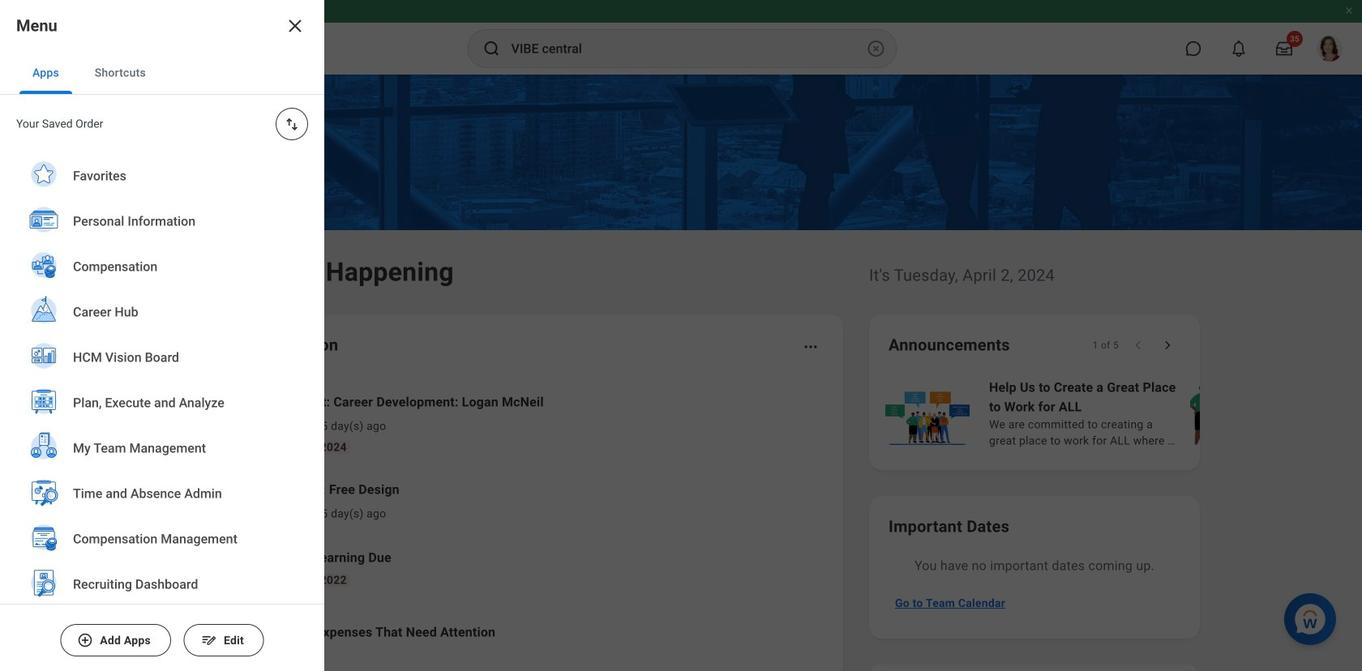 Task type: describe. For each thing, give the bounding box(es) containing it.
inbox large image
[[1277, 41, 1293, 57]]

global navigation dialog
[[0, 0, 325, 672]]

1 inbox image from the top
[[205, 411, 230, 436]]



Task type: locate. For each thing, give the bounding box(es) containing it.
sort image
[[284, 116, 300, 132]]

status
[[1093, 339, 1120, 352]]

banner
[[0, 0, 1363, 75]]

plus circle image
[[77, 633, 93, 649]]

chevron left small image
[[1131, 337, 1147, 354]]

notifications large image
[[1232, 41, 1248, 57]]

profile logan mcneil element
[[1308, 31, 1353, 67]]

2 inbox image from the top
[[205, 489, 230, 514]]

tab list
[[0, 52, 325, 95]]

main content
[[0, 75, 1363, 672]]

close environment banner image
[[1345, 6, 1355, 15]]

0 vertical spatial inbox image
[[205, 411, 230, 436]]

chevron right small image
[[1160, 337, 1176, 354]]

text edit image
[[201, 633, 217, 649]]

dashboard expenses image
[[205, 621, 230, 645]]

1 vertical spatial inbox image
[[205, 489, 230, 514]]

x image
[[286, 16, 305, 36]]

search image
[[482, 39, 502, 58]]

list
[[0, 153, 325, 672], [883, 376, 1363, 451], [182, 380, 824, 665]]

inbox image
[[205, 411, 230, 436], [205, 489, 230, 514]]

x circle image
[[867, 39, 886, 58]]



Task type: vqa. For each thing, say whether or not it's contained in the screenshot.
banner at the top of the page
yes



